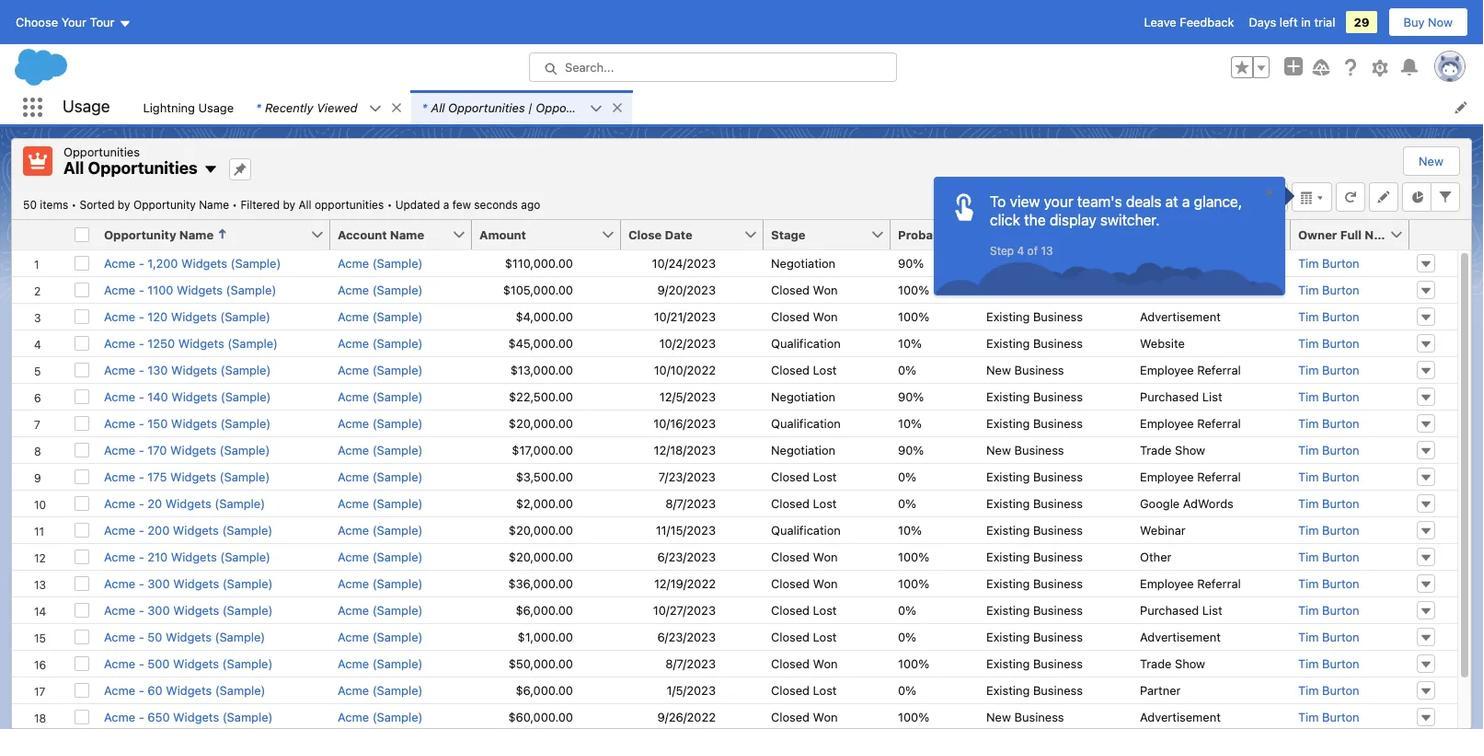 Task type: describe. For each thing, give the bounding box(es) containing it.
burton for tim burton link related to acme - 650 widgets (sample) link
[[1323, 709, 1360, 724]]

closed for acme - 60 widgets (sample) link
[[771, 683, 810, 697]]

tim for acme - 170 widgets (sample) link's tim burton link
[[1299, 442, 1320, 457]]

acme for acme - 150 widgets (sample) link's the acme (sample) link
[[338, 416, 369, 430]]

0 horizontal spatial a
[[443, 197, 450, 211]]

acme - 1250 widgets (sample)
[[104, 336, 278, 350]]

widgets for acme - 500 widgets (sample) link
[[173, 656, 219, 671]]

- for the acme - 200 widgets (sample) link
[[139, 522, 144, 537]]

closed for acme - 130 widgets (sample) link
[[771, 362, 810, 377]]

300 for $36,000.00
[[148, 576, 170, 591]]

3 • from the left
[[387, 197, 392, 211]]

probability (%)
[[898, 227, 989, 242]]

type element
[[979, 220, 1144, 250]]

leave
[[1145, 15, 1177, 29]]

0% for 8/7/2023
[[898, 496, 917, 510]]

acme (sample) link for acme - 60 widgets (sample) link
[[338, 683, 423, 697]]

0 vertical spatial opportunity
[[133, 197, 196, 211]]

closed for acme - 500 widgets (sample) link
[[771, 656, 810, 671]]

step
[[990, 243, 1015, 257]]

existing for acme - 1250 widgets (sample) link
[[987, 336, 1030, 350]]

closed lost for 10/10/2022
[[771, 362, 837, 377]]

2 show from the top
[[1176, 282, 1206, 297]]

acme (sample) for acme - 500 widgets (sample) link's the acme (sample) link
[[338, 656, 423, 671]]

acme (sample) link for $6,000.00 acme - 300 widgets (sample) link
[[338, 602, 423, 617]]

new button
[[1405, 147, 1459, 175]]

acme - 120 widgets (sample)
[[104, 309, 271, 324]]

acme - 300 widgets (sample) link for $36,000.00
[[104, 576, 273, 591]]

$13,000.00
[[511, 362, 573, 377]]

in
[[1302, 15, 1312, 29]]

acme for $36,000.00 acme - 300 widgets (sample) link
[[104, 576, 135, 591]]

300 for $6,000.00
[[148, 602, 170, 617]]

4
[[1018, 243, 1025, 257]]

acme (sample) for acme - 1250 widgets (sample) link's the acme (sample) link
[[338, 336, 423, 350]]

11 existing business from the top
[[987, 602, 1083, 617]]

website
[[1141, 336, 1186, 350]]

- for acme - 20 widgets (sample) link
[[139, 496, 144, 510]]

feedback
[[1180, 15, 1235, 29]]

acme (sample) for the acme (sample) link for acme - 140 widgets (sample) link
[[338, 389, 423, 404]]

acme (sample) link for acme - 1100 widgets (sample) link at the left top of the page
[[338, 282, 423, 297]]

acme for acme - 50 widgets (sample) "link"
[[104, 629, 135, 644]]

acme for acme - 20 widgets (sample) link's the acme (sample) link
[[338, 496, 369, 510]]

12/18/2023
[[654, 442, 716, 457]]

acme - 650 widgets (sample) link
[[104, 709, 273, 724]]

existing business for acme - 120 widgets (sample) link
[[987, 309, 1083, 324]]

tim for the acme - 200 widgets (sample) link's tim burton link
[[1299, 522, 1320, 537]]

won for 9/26/2022
[[813, 709, 838, 724]]

1 trade show from the top
[[1141, 255, 1206, 270]]

11 existing from the top
[[987, 602, 1030, 617]]

1 list item from the left
[[245, 90, 411, 124]]

existing business for acme - 50 widgets (sample) "link"
[[987, 629, 1083, 644]]

burton for acme - 50 widgets (sample) "link" tim burton link
[[1323, 629, 1360, 644]]

lightning usage link
[[132, 90, 245, 124]]

choose
[[16, 15, 58, 29]]

acme - 150 widgets (sample) link
[[104, 416, 271, 430]]

3 trade from the top
[[1141, 442, 1172, 457]]

650
[[148, 709, 170, 724]]

acme - 60 widgets (sample) link
[[104, 683, 266, 697]]

4 show from the top
[[1176, 656, 1206, 671]]

source
[[1172, 227, 1214, 242]]

step 4 of 13
[[990, 243, 1054, 257]]

20
[[148, 496, 162, 510]]

business for acme - 1250 widgets (sample) link
[[1034, 336, 1083, 350]]

owner full name
[[1299, 227, 1400, 242]]

widgets down acme - 210 widgets (sample) link
[[173, 576, 219, 591]]

13
[[1041, 243, 1054, 257]]

viewed
[[317, 100, 358, 115]]

business for acme - 140 widgets (sample) link
[[1034, 389, 1083, 404]]

5 100% from the top
[[898, 656, 930, 671]]

29
[[1354, 15, 1370, 29]]

type
[[987, 227, 1016, 242]]

burton for acme - 1,200 widgets (sample) link's tim burton link
[[1323, 255, 1360, 270]]

owner full name element
[[1292, 220, 1421, 250]]

close
[[629, 227, 662, 242]]

acme - 140 widgets (sample) link
[[104, 389, 271, 404]]

acme for acme - 1100 widgets (sample) link at the left top of the page
[[104, 282, 135, 297]]

12/5/2023
[[660, 389, 716, 404]]

$36,000.00
[[509, 576, 573, 591]]

10/2/2023
[[660, 336, 716, 350]]

acme for the acme (sample) link related to acme - 50 widgets (sample) "link"
[[338, 629, 369, 644]]

2 by from the left
[[283, 197, 296, 211]]

acme (sample) for the acme (sample) link related to acme - 60 widgets (sample) link
[[338, 683, 423, 697]]

* recently viewed
[[256, 100, 358, 115]]

probability
[[898, 227, 963, 242]]

$3,500.00
[[516, 469, 573, 484]]

a inside to view your team's deals at a glance, click the display switcher.
[[1183, 193, 1191, 209]]

lead source
[[1141, 227, 1214, 242]]

stage element
[[764, 220, 902, 250]]

500
[[148, 656, 170, 671]]

$50,000.00
[[509, 656, 573, 671]]

lost for 7/23/2023
[[813, 469, 837, 484]]

opportunity name
[[104, 227, 214, 242]]

$1,000.00
[[518, 629, 573, 644]]

10 existing business from the top
[[987, 576, 1083, 591]]

0% for 6/23/2023
[[898, 629, 917, 644]]

buy
[[1404, 15, 1425, 29]]

your
[[61, 15, 87, 29]]

name inside account name button
[[390, 227, 425, 242]]

team's
[[1078, 193, 1123, 209]]

business for acme - 130 widgets (sample) link
[[1015, 362, 1065, 377]]

few
[[453, 197, 471, 211]]

acme for acme - 210 widgets (sample) link
[[104, 549, 135, 564]]

text default image for all opportunities | opportunities
[[611, 101, 624, 114]]

tim burton link for acme - 1100 widgets (sample) link at the left top of the page
[[1299, 282, 1360, 297]]

0 horizontal spatial usage
[[63, 97, 110, 116]]

tim burton for tim burton link related to $6,000.00 acme - 300 widgets (sample) link
[[1299, 602, 1360, 617]]

all opportunities status
[[23, 197, 396, 211]]

1 existing from the top
[[987, 255, 1030, 270]]

acme - 170 widgets (sample)
[[104, 442, 270, 457]]

all opportunities|opportunities|list view element
[[11, 138, 1473, 729]]

9/20/2023
[[658, 282, 716, 297]]

closed for acme - 175 widgets (sample) link
[[771, 469, 810, 484]]

list containing lightning usage
[[132, 90, 1484, 124]]

acme for $36,000.00 acme - 300 widgets (sample) link's the acme (sample) link
[[338, 576, 369, 591]]

purchased list for negotiation
[[1141, 389, 1223, 404]]

1 • from the left
[[71, 197, 77, 211]]

tim burton for acme - 150 widgets (sample) link tim burton link
[[1299, 416, 1360, 430]]

business for acme - 500 widgets (sample) link
[[1034, 656, 1083, 671]]

acme (sample) for the acme (sample) link for the acme - 200 widgets (sample) link
[[338, 522, 423, 537]]

4 trade show from the top
[[1141, 656, 1206, 671]]

closed won for 9/26/2022
[[771, 709, 838, 724]]

item number element
[[12, 220, 67, 250]]

tim for tim burton link for acme - 1250 widgets (sample) link
[[1299, 336, 1320, 350]]

2 trade show from the top
[[1141, 282, 1206, 297]]

buy now button
[[1389, 7, 1469, 37]]

acme - 175 widgets (sample) link
[[104, 469, 270, 484]]

updated
[[396, 197, 440, 211]]

won for 9/20/2023
[[813, 282, 838, 297]]

- for acme - 1,200 widgets (sample) link
[[139, 255, 144, 270]]

2 • from the left
[[232, 197, 238, 211]]

employee referral for 12/19/2022
[[1141, 576, 1242, 591]]

0 horizontal spatial 50
[[23, 197, 37, 211]]

burton for tim burton link corresponding to acme - 120 widgets (sample) link
[[1323, 309, 1360, 324]]

10/24/2023
[[652, 255, 716, 270]]

action element
[[1410, 220, 1458, 250]]

recently
[[265, 100, 314, 115]]

0 horizontal spatial all
[[64, 158, 84, 178]]

1 show from the top
[[1176, 255, 1206, 270]]

owner
[[1299, 227, 1338, 242]]

filtered
[[241, 197, 280, 211]]

2 90% from the top
[[898, 389, 924, 404]]

won for 6/23/2023
[[813, 549, 838, 564]]

- for acme - 1250 widgets (sample) link
[[139, 336, 144, 350]]

acme - 130 widgets (sample) link
[[104, 362, 271, 377]]

closed for $6,000.00 acme - 300 widgets (sample) link
[[771, 602, 810, 617]]

search...
[[565, 60, 614, 75]]

advertisement for 9/26/2022
[[1141, 709, 1221, 724]]

display
[[1050, 211, 1097, 228]]

tim burton link for acme - 175 widgets (sample) link
[[1299, 469, 1360, 484]]

seconds
[[474, 197, 518, 211]]

2 list item from the left
[[411, 90, 632, 124]]

3 show from the top
[[1176, 442, 1206, 457]]

210
[[148, 549, 168, 564]]

acme for first the acme (sample) link from the bottom of the all opportunities grid
[[338, 709, 369, 724]]

employee referral for 10/10/2022
[[1141, 362, 1242, 377]]

1 trade from the top
[[1141, 255, 1172, 270]]

acme - 650 widgets (sample)
[[104, 709, 273, 724]]

1 100% from the top
[[898, 282, 930, 297]]

advertisement for 10/21/2023
[[1141, 309, 1221, 324]]

closed lost for 10/27/2023
[[771, 602, 837, 617]]

acme - 170 widgets (sample) link
[[104, 442, 270, 457]]

acme (sample) link for acme - 170 widgets (sample) link
[[338, 442, 423, 457]]

10 existing from the top
[[987, 576, 1030, 591]]

list view controls image
[[1248, 182, 1289, 211]]

closed won for 6/23/2023
[[771, 549, 838, 564]]

tim for tim burton link corresponding to acme - 120 widgets (sample) link
[[1299, 309, 1320, 324]]

sorted
[[80, 197, 115, 211]]

amount
[[480, 227, 526, 242]]

acme - 175 widgets (sample)
[[104, 469, 270, 484]]

3 trade show from the top
[[1141, 442, 1206, 457]]

account
[[338, 227, 387, 242]]

11/15/2023
[[656, 522, 716, 537]]

new business for 0%
[[987, 362, 1065, 377]]

to view your team's deals at a glance, click the display switcher. dialog
[[934, 176, 1286, 295]]

webinar
[[1141, 522, 1186, 537]]

tim for acme - 210 widgets (sample) link tim burton link
[[1299, 549, 1320, 564]]

acme (sample) link for acme - 1250 widgets (sample) link
[[338, 336, 423, 350]]

acme - 1100 widgets (sample)
[[104, 282, 276, 297]]

|
[[528, 100, 533, 115]]

closed won for 9/20/2023
[[771, 282, 838, 297]]

existing for acme - 20 widgets (sample) link
[[987, 496, 1030, 510]]

partner
[[1141, 683, 1181, 697]]

name up the opportunity name element
[[199, 197, 229, 211]]

130
[[148, 362, 168, 377]]

1 existing business from the top
[[987, 255, 1083, 270]]

account name
[[338, 227, 425, 242]]

widgets for acme - 1,200 widgets (sample) link
[[181, 255, 227, 270]]

10/27/2023
[[653, 602, 716, 617]]

1 by from the left
[[118, 197, 130, 211]]

qualification for 10/16/2023
[[771, 416, 841, 430]]

all opportunities grid
[[12, 220, 1458, 729]]

choose your tour
[[16, 15, 115, 29]]

account name button
[[330, 220, 452, 249]]

existing business for acme - 140 widgets (sample) link
[[987, 389, 1083, 404]]

acme (sample) for $36,000.00 acme - 300 widgets (sample) link's the acme (sample) link
[[338, 576, 423, 591]]

200
[[148, 522, 170, 537]]

50 inside all opportunities grid
[[148, 629, 162, 644]]

$60,000.00
[[509, 709, 573, 724]]

cell inside all opportunities grid
[[67, 220, 97, 250]]

acme for acme - 1100 widgets (sample) link at the left top of the page the acme (sample) link
[[338, 282, 369, 297]]

other
[[1141, 549, 1172, 564]]

lead source button
[[1133, 220, 1271, 249]]

to view your team's deals at a glance, click the display switcher.
[[990, 193, 1243, 228]]

employee referral for 7/23/2023
[[1141, 469, 1242, 484]]



Task type: vqa. For each thing, say whether or not it's contained in the screenshot.


Task type: locate. For each thing, give the bounding box(es) containing it.
14 tim from the top
[[1299, 602, 1320, 617]]

tim
[[1299, 255, 1320, 270], [1299, 282, 1320, 297], [1299, 309, 1320, 324], [1299, 336, 1320, 350], [1299, 362, 1320, 377], [1299, 389, 1320, 404], [1299, 416, 1320, 430], [1299, 442, 1320, 457], [1299, 469, 1320, 484], [1299, 496, 1320, 510], [1299, 522, 1320, 537], [1299, 549, 1320, 564], [1299, 576, 1320, 591], [1299, 602, 1320, 617], [1299, 629, 1320, 644], [1299, 656, 1320, 671], [1299, 683, 1320, 697], [1299, 709, 1320, 724]]

at
[[1166, 193, 1179, 209]]

widgets for acme - 170 widgets (sample) link
[[170, 442, 216, 457]]

13 existing business from the top
[[987, 656, 1083, 671]]

- up acme - 50 widgets (sample) "link"
[[139, 602, 144, 617]]

referral for 10/10/2022
[[1198, 362, 1242, 377]]

7/23/2023
[[659, 469, 716, 484]]

tim burton link
[[1299, 255, 1360, 270], [1299, 282, 1360, 297], [1299, 309, 1360, 324], [1299, 336, 1360, 350], [1299, 362, 1360, 377], [1299, 389, 1360, 404], [1299, 416, 1360, 430], [1299, 442, 1360, 457], [1299, 469, 1360, 484], [1299, 496, 1360, 510], [1299, 522, 1360, 537], [1299, 549, 1360, 564], [1299, 576, 1360, 591], [1299, 602, 1360, 617], [1299, 629, 1360, 644], [1299, 656, 1360, 671], [1299, 683, 1360, 697], [1299, 709, 1360, 724]]

trade show
[[1141, 255, 1206, 270], [1141, 282, 1206, 297], [1141, 442, 1206, 457], [1141, 656, 1206, 671]]

0 horizontal spatial by
[[118, 197, 130, 211]]

0 vertical spatial 6/23/2023
[[658, 549, 716, 564]]

$20,000.00 up the $36,000.00
[[509, 549, 573, 564]]

8/7/2023 for closed lost
[[666, 496, 716, 510]]

widgets down acme - 170 widgets (sample) link
[[170, 469, 216, 484]]

- left 210 at the left of the page
[[139, 549, 144, 564]]

won
[[813, 282, 838, 297], [813, 309, 838, 324], [813, 549, 838, 564], [813, 576, 838, 591], [813, 656, 838, 671], [813, 709, 838, 724]]

1 horizontal spatial by
[[283, 197, 296, 211]]

9 tim burton from the top
[[1299, 469, 1360, 484]]

- left 130
[[139, 362, 144, 377]]

acme for acme - 650 widgets (sample) link
[[104, 709, 135, 724]]

6 closed lost from the top
[[771, 683, 837, 697]]

2 vertical spatial negotiation
[[771, 442, 836, 457]]

tim for tim burton link corresponding to acme - 140 widgets (sample) link
[[1299, 389, 1320, 404]]

burton for tim burton link corresponding to acme - 60 widgets (sample) link
[[1323, 683, 1360, 697]]

16 burton from the top
[[1323, 656, 1360, 671]]

8/7/2023 down 7/23/2023
[[666, 496, 716, 510]]

- down the acme - 210 widgets (sample)
[[139, 576, 144, 591]]

1 vertical spatial 300
[[148, 602, 170, 617]]

acme - 200 widgets (sample) link
[[104, 522, 273, 537]]

0 vertical spatial 8/7/2023
[[666, 496, 716, 510]]

new business
[[987, 282, 1065, 297], [987, 362, 1065, 377], [987, 442, 1065, 457], [987, 709, 1065, 724]]

11 acme (sample) from the top
[[338, 522, 423, 537]]

8 tim from the top
[[1299, 442, 1320, 457]]

1 vertical spatial text default image
[[203, 162, 218, 177]]

all opportunities
[[64, 158, 198, 178]]

1 vertical spatial list
[[1203, 602, 1223, 617]]

group
[[1232, 56, 1270, 78]]

burton for tim burton link for acme - 20 widgets (sample) link
[[1323, 496, 1360, 510]]

$20,000.00
[[509, 416, 573, 430], [509, 522, 573, 537], [509, 549, 573, 564]]

6/23/2023 down 11/15/2023
[[658, 549, 716, 564]]

cell
[[67, 220, 97, 250]]

9/26/2022
[[658, 709, 716, 724]]

8 existing business from the top
[[987, 522, 1083, 537]]

- for acme - 175 widgets (sample) link
[[139, 469, 144, 484]]

tim burton link for acme - 50 widgets (sample) "link"
[[1299, 629, 1360, 644]]

trade
[[1141, 255, 1172, 270], [1141, 282, 1172, 297], [1141, 442, 1172, 457], [1141, 656, 1172, 671]]

$105,000.00
[[503, 282, 573, 297]]

* right viewed
[[422, 100, 428, 115]]

3 10% from the top
[[898, 522, 922, 537]]

1 burton from the top
[[1323, 255, 1360, 270]]

12 - from the top
[[139, 549, 144, 564]]

new business for 100%
[[987, 709, 1065, 724]]

4 closed from the top
[[771, 469, 810, 484]]

0 vertical spatial negotiation
[[771, 255, 836, 270]]

existing for acme - 120 widgets (sample) link
[[987, 309, 1030, 324]]

acme for acme - 500 widgets (sample) link
[[104, 656, 135, 671]]

existing business for acme - 210 widgets (sample) link
[[987, 549, 1083, 564]]

qualification
[[771, 336, 841, 350], [771, 416, 841, 430], [771, 522, 841, 537]]

0 horizontal spatial text default image
[[390, 101, 403, 114]]

type button
[[979, 220, 1113, 249]]

5 0% from the top
[[898, 629, 917, 644]]

1 vertical spatial acme - 300 widgets (sample) link
[[104, 602, 273, 617]]

4 employee referral from the top
[[1141, 576, 1242, 591]]

0 vertical spatial $20,000.00
[[509, 416, 573, 430]]

opportunity up opportunity name
[[133, 197, 196, 211]]

items
[[40, 197, 68, 211]]

0% for 10/10/2022
[[898, 362, 917, 377]]

12 tim burton from the top
[[1299, 549, 1360, 564]]

$2,000.00
[[516, 496, 573, 510]]

tim burton link for acme - 130 widgets (sample) link
[[1299, 362, 1360, 377]]

50
[[23, 197, 37, 211], [148, 629, 162, 644]]

existing business for acme - 60 widgets (sample) link
[[987, 683, 1083, 697]]

1 acme - 300 widgets (sample) link from the top
[[104, 576, 273, 591]]

12/19/2022
[[654, 576, 716, 591]]

opportunities
[[315, 197, 384, 211]]

1 new business from the top
[[987, 282, 1065, 297]]

acme - 150 widgets (sample)
[[104, 416, 271, 430]]

1 vertical spatial advertisement
[[1141, 629, 1221, 644]]

0 horizontal spatial *
[[256, 100, 261, 115]]

lost for 10/27/2023
[[813, 602, 837, 617]]

text default image up all opportunities status
[[203, 162, 218, 177]]

acme - 300 widgets (sample)
[[104, 576, 273, 591], [104, 602, 273, 617]]

- left 1100
[[139, 282, 144, 297]]

purchased list down other
[[1141, 602, 1223, 617]]

$6,000.00
[[516, 602, 573, 617], [516, 683, 573, 697]]

widgets up acme - 500 widgets (sample) link
[[166, 629, 212, 644]]

0 vertical spatial advertisement
[[1141, 309, 1221, 324]]

name up acme - 1,200 widgets (sample) link
[[179, 227, 214, 242]]

0 vertical spatial qualification
[[771, 336, 841, 350]]

- left 60
[[139, 683, 144, 697]]

4 0% from the top
[[898, 602, 917, 617]]

150
[[148, 416, 168, 430]]

trade up partner
[[1141, 656, 1172, 671]]

17 tim burton link from the top
[[1299, 683, 1360, 697]]

text default image
[[369, 102, 382, 115], [203, 162, 218, 177]]

13 acme (sample) from the top
[[338, 576, 423, 591]]

1 list from the top
[[1203, 389, 1223, 404]]

trade up google
[[1141, 442, 1172, 457]]

of
[[1028, 243, 1038, 257]]

acme - 60 widgets (sample)
[[104, 683, 266, 697]]

tim for tim burton link related to acme - 130 widgets (sample) link
[[1299, 362, 1320, 377]]

$22,500.00
[[509, 389, 573, 404]]

acme - 500 widgets (sample)
[[104, 656, 273, 671]]

* for * recently viewed
[[256, 100, 261, 115]]

3 lost from the top
[[813, 496, 837, 510]]

1 horizontal spatial •
[[232, 197, 238, 211]]

opportunity name element
[[97, 220, 342, 250]]

* left recently
[[256, 100, 261, 115]]

- left 120
[[139, 309, 144, 324]]

- for acme - 210 widgets (sample) link
[[139, 549, 144, 564]]

google
[[1141, 496, 1180, 510]]

closed won for 10/21/2023
[[771, 309, 838, 324]]

• left filtered
[[232, 197, 238, 211]]

display as table image
[[1292, 182, 1333, 211]]

1 closed lost from the top
[[771, 362, 837, 377]]

purchased list down the website
[[1141, 389, 1223, 404]]

item number image
[[12, 220, 67, 249]]

- for acme - 140 widgets (sample) link
[[139, 389, 144, 404]]

trade up the website
[[1141, 282, 1172, 297]]

1 $6,000.00 from the top
[[516, 602, 573, 617]]

all
[[431, 100, 445, 115], [64, 158, 84, 178], [299, 197, 312, 211]]

referral for 10/16/2023
[[1198, 416, 1242, 430]]

widgets up the acme - 200 widgets (sample) link
[[165, 496, 212, 510]]

- up acme - 500 widgets (sample)
[[139, 629, 144, 644]]

6/23/2023 down 10/27/2023
[[658, 629, 716, 644]]

6 - from the top
[[139, 389, 144, 404]]

0 vertical spatial $6,000.00
[[516, 602, 573, 617]]

widgets down acme - 60 widgets (sample)
[[173, 709, 219, 724]]

2 vertical spatial all
[[299, 197, 312, 211]]

- left '650'
[[139, 709, 144, 724]]

advertisement down partner
[[1141, 709, 1221, 724]]

acme - 300 widgets (sample) for $6,000.00
[[104, 602, 273, 617]]

- for acme - 170 widgets (sample) link
[[139, 442, 144, 457]]

18 burton from the top
[[1323, 709, 1360, 724]]

advertisement up partner
[[1141, 629, 1221, 644]]

purchased
[[1141, 389, 1200, 404], [1141, 602, 1200, 617]]

trade show up the website
[[1141, 282, 1206, 297]]

6 existing from the top
[[987, 469, 1030, 484]]

- left 200
[[139, 522, 144, 537]]

*
[[256, 100, 261, 115], [422, 100, 428, 115]]

1 vertical spatial 50
[[148, 629, 162, 644]]

1 vertical spatial $20,000.00
[[509, 522, 573, 537]]

acme (sample) for the acme (sample) link related to acme - 50 widgets (sample) "link"
[[338, 629, 423, 644]]

None search field
[[1024, 182, 1245, 211]]

purchased down other
[[1141, 602, 1200, 617]]

10 acme (sample) link from the top
[[338, 496, 423, 510]]

widgets down acme - 1250 widgets (sample)
[[171, 362, 217, 377]]

widgets down acme - 1,200 widgets (sample) link
[[177, 282, 223, 297]]

tim for acme - 150 widgets (sample) link tim burton link
[[1299, 416, 1320, 430]]

buy now
[[1404, 15, 1454, 29]]

1 vertical spatial 8/7/2023
[[666, 656, 716, 671]]

15 tim burton from the top
[[1299, 629, 1360, 644]]

300 up acme - 50 widgets (sample) "link"
[[148, 602, 170, 617]]

11 tim burton from the top
[[1299, 522, 1360, 537]]

1 $20,000.00 from the top
[[509, 416, 573, 430]]

7 tim burton link from the top
[[1299, 416, 1360, 430]]

existing business for the acme - 200 widgets (sample) link
[[987, 522, 1083, 537]]

2 vertical spatial advertisement
[[1141, 709, 1221, 724]]

1 vertical spatial 90%
[[898, 389, 924, 404]]

the
[[1025, 211, 1046, 228]]

widgets down acme - 150 widgets (sample)
[[170, 442, 216, 457]]

acme - 300 widgets (sample) link
[[104, 576, 273, 591], [104, 602, 273, 617]]

11 acme (sample) link from the top
[[338, 522, 423, 537]]

lost
[[813, 362, 837, 377], [813, 469, 837, 484], [813, 496, 837, 510], [813, 602, 837, 617], [813, 629, 837, 644], [813, 683, 837, 697]]

lead source element
[[1133, 220, 1303, 250]]

a left few
[[443, 197, 450, 211]]

switcher.
[[1101, 211, 1161, 228]]

3 tim burton link from the top
[[1299, 309, 1360, 324]]

stage button
[[764, 220, 871, 249]]

0 horizontal spatial •
[[71, 197, 77, 211]]

tim burton for acme - 175 widgets (sample) link's tim burton link
[[1299, 469, 1360, 484]]

acme for acme - 1250 widgets (sample) link
[[104, 336, 135, 350]]

10 tim burton from the top
[[1299, 496, 1360, 510]]

9 tim from the top
[[1299, 469, 1320, 484]]

- left 140
[[139, 389, 144, 404]]

amount element
[[472, 220, 632, 250]]

2 acme - 300 widgets (sample) link from the top
[[104, 602, 273, 617]]

1 acme (sample) from the top
[[338, 255, 423, 270]]

closed lost
[[771, 362, 837, 377], [771, 469, 837, 484], [771, 496, 837, 510], [771, 602, 837, 617], [771, 629, 837, 644], [771, 683, 837, 697]]

existing for acme - 50 widgets (sample) "link"
[[987, 629, 1030, 644]]

14 existing business from the top
[[987, 683, 1083, 697]]

2 trade from the top
[[1141, 282, 1172, 297]]

10/21/2023
[[654, 309, 716, 324]]

account name element
[[330, 220, 483, 250]]

text default image inside list item
[[369, 102, 382, 115]]

2 8/7/2023 from the top
[[666, 656, 716, 671]]

7 existing business from the top
[[987, 496, 1083, 510]]

stage
[[771, 227, 806, 242]]

- left 150
[[139, 416, 144, 430]]

- left the 1,200 at the left of page
[[139, 255, 144, 270]]

widgets up acme - 1250 widgets (sample) link
[[171, 309, 217, 324]]

all inside list item
[[431, 100, 445, 115]]

won for 10/21/2023
[[813, 309, 838, 324]]

2 vertical spatial 10%
[[898, 522, 922, 537]]

acme - 50 widgets (sample)
[[104, 629, 265, 644]]

acme - 1,200 widgets (sample) link
[[104, 255, 281, 270]]

existing for acme - 60 widgets (sample) link
[[987, 683, 1030, 697]]

burton for tim burton link for acme - 1250 widgets (sample) link
[[1323, 336, 1360, 350]]

- left 500 at the left
[[139, 656, 144, 671]]

widgets up acme - 60 widgets (sample)
[[173, 656, 219, 671]]

now
[[1429, 15, 1454, 29]]

5 lost from the top
[[813, 629, 837, 644]]

1 purchased from the top
[[1141, 389, 1200, 404]]

90%
[[898, 255, 924, 270], [898, 389, 924, 404], [898, 442, 924, 457]]

1 vertical spatial purchased
[[1141, 602, 1200, 617]]

0 vertical spatial 50
[[23, 197, 37, 211]]

2 vertical spatial qualification
[[771, 522, 841, 537]]

acme (sample) for acme - 210 widgets (sample) link's the acme (sample) link
[[338, 549, 423, 564]]

2 vertical spatial $20,000.00
[[509, 549, 573, 564]]

1 8/7/2023 from the top
[[666, 496, 716, 510]]

acme - 120 widgets (sample) link
[[104, 309, 271, 324]]

name inside opportunity name button
[[179, 227, 214, 242]]

purchased for closed lost
[[1141, 602, 1200, 617]]

5 won from the top
[[813, 656, 838, 671]]

acme - 1250 widgets (sample) link
[[104, 336, 278, 350]]

10 - from the top
[[139, 496, 144, 510]]

Search All Opportunities list view. search field
[[1024, 182, 1245, 211]]

widgets
[[181, 255, 227, 270], [177, 282, 223, 297], [171, 309, 217, 324], [178, 336, 224, 350], [171, 362, 217, 377], [171, 389, 217, 404], [171, 416, 217, 430], [170, 442, 216, 457], [170, 469, 216, 484], [165, 496, 212, 510], [173, 522, 219, 537], [171, 549, 217, 564], [173, 576, 219, 591], [173, 602, 219, 617], [166, 629, 212, 644], [173, 656, 219, 671], [166, 683, 212, 697], [173, 709, 219, 724]]

$20,000.00 down '$22,500.00'
[[509, 416, 573, 430]]

acme (sample) link for acme - 130 widgets (sample) link
[[338, 362, 423, 377]]

trade down "lead"
[[1141, 255, 1172, 270]]

acme for acme - 1,200 widgets (sample) link
[[104, 255, 135, 270]]

1 vertical spatial 10%
[[898, 416, 922, 430]]

1,200
[[148, 255, 178, 270]]

•
[[71, 197, 77, 211], [232, 197, 238, 211], [387, 197, 392, 211]]

won for 12/19/2022
[[813, 576, 838, 591]]

$6,000.00 down $50,000.00
[[516, 683, 573, 697]]

acme - 1,200 widgets (sample)
[[104, 255, 281, 270]]

• right items
[[71, 197, 77, 211]]

$20,000.00 down $2,000.00
[[509, 522, 573, 537]]

acme - 300 widgets (sample) down acme - 210 widgets (sample) link
[[104, 576, 273, 591]]

acme - 140 widgets (sample)
[[104, 389, 271, 404]]

burton for tim burton link related to $6,000.00 acme - 300 widgets (sample) link
[[1323, 602, 1360, 617]]

16 - from the top
[[139, 656, 144, 671]]

6/23/2023 for closed lost
[[658, 629, 716, 644]]

1 horizontal spatial a
[[1183, 193, 1191, 209]]

7 tim burton from the top
[[1299, 416, 1360, 430]]

opportunity inside button
[[104, 227, 176, 242]]

widgets down acme - 140 widgets (sample) link
[[171, 416, 217, 430]]

4 trade from the top
[[1141, 656, 1172, 671]]

4 acme (sample) link from the top
[[338, 336, 423, 350]]

acme for acme - 130 widgets (sample) link the acme (sample) link
[[338, 362, 369, 377]]

16 tim from the top
[[1299, 656, 1320, 671]]

tim for acme - 175 widgets (sample) link's tim burton link
[[1299, 469, 1320, 484]]

4 tim from the top
[[1299, 336, 1320, 350]]

acme - 50 widgets (sample) link
[[104, 629, 265, 644]]

10 tim burton link from the top
[[1299, 496, 1360, 510]]

7 - from the top
[[139, 416, 144, 430]]

9 closed from the top
[[771, 629, 810, 644]]

1 horizontal spatial usage
[[198, 100, 234, 115]]

2 horizontal spatial •
[[387, 197, 392, 211]]

50 left items
[[23, 197, 37, 211]]

7 acme (sample) link from the top
[[338, 416, 423, 430]]

12 tim from the top
[[1299, 549, 1320, 564]]

18 acme (sample) link from the top
[[338, 709, 423, 724]]

- for acme - 120 widgets (sample) link
[[139, 309, 144, 324]]

closed lost for 6/23/2023
[[771, 629, 837, 644]]

widgets down acme - 130 widgets (sample) link
[[171, 389, 217, 404]]

0 vertical spatial 10%
[[898, 336, 922, 350]]

name right full
[[1365, 227, 1400, 242]]

lightning usage
[[143, 100, 234, 115]]

3 closed won from the top
[[771, 549, 838, 564]]

1 horizontal spatial text default image
[[369, 102, 382, 115]]

acme - 300 widgets (sample) link up "acme - 50 widgets (sample)"
[[104, 602, 273, 617]]

acme for acme - 120 widgets (sample) link
[[104, 309, 135, 324]]

- left 1250
[[139, 336, 144, 350]]

17 - from the top
[[139, 683, 144, 697]]

purchased down the website
[[1141, 389, 1200, 404]]

1 vertical spatial all
[[64, 158, 84, 178]]

1 horizontal spatial all
[[299, 197, 312, 211]]

5 acme (sample) link from the top
[[338, 362, 423, 377]]

name inside owner full name "button"
[[1365, 227, 1400, 242]]

50 items • sorted by opportunity name • filtered by all opportunities • updated a few seconds ago
[[23, 197, 541, 211]]

acme - 210 widgets (sample) link
[[104, 549, 271, 564]]

7 burton from the top
[[1323, 416, 1360, 430]]

usage right lightning
[[198, 100, 234, 115]]

existing for acme - 140 widgets (sample) link
[[987, 389, 1030, 404]]

0 vertical spatial acme - 300 widgets (sample)
[[104, 576, 273, 591]]

2 vertical spatial 90%
[[898, 442, 924, 457]]

2 0% from the top
[[898, 469, 917, 484]]

name down the updated
[[390, 227, 425, 242]]

8/7/2023 up 1/5/2023
[[666, 656, 716, 671]]

100% for 9/26/2022
[[898, 709, 930, 724]]

1 vertical spatial qualification
[[771, 416, 841, 430]]

tim burton link for acme - 210 widgets (sample) link
[[1299, 549, 1360, 564]]

existing for acme - 175 widgets (sample) link
[[987, 469, 1030, 484]]

1 vertical spatial acme - 300 widgets (sample)
[[104, 602, 273, 617]]

3 negotiation from the top
[[771, 442, 836, 457]]

13 tim from the top
[[1299, 576, 1320, 591]]

days
[[1250, 15, 1277, 29]]

14 tim burton link from the top
[[1299, 602, 1360, 617]]

4 tim burton link from the top
[[1299, 336, 1360, 350]]

$17,000.00
[[512, 442, 573, 457]]

0 vertical spatial 90%
[[898, 255, 924, 270]]

- left "20"
[[139, 496, 144, 510]]

300 down 210 at the left of the page
[[148, 576, 170, 591]]

2 horizontal spatial text default image
[[611, 101, 624, 114]]

lead
[[1141, 227, 1169, 242]]

tim burton for tim burton link corresponding to acme - 140 widgets (sample) link
[[1299, 389, 1360, 404]]

acme - 300 widgets (sample) link down acme - 210 widgets (sample) link
[[104, 576, 273, 591]]

- left the 175
[[139, 469, 144, 484]]

by right filtered
[[283, 197, 296, 211]]

acme for acme - 1250 widgets (sample) link's the acme (sample) link
[[338, 336, 369, 350]]

5 tim from the top
[[1299, 362, 1320, 377]]

9 burton from the top
[[1323, 469, 1360, 484]]

a right at
[[1183, 193, 1191, 209]]

referral for 12/19/2022
[[1198, 576, 1242, 591]]

days left in trial
[[1250, 15, 1336, 29]]

acme for acme - 130 widgets (sample) link
[[104, 362, 135, 377]]

$6,000.00 up $1,000.00
[[516, 602, 573, 617]]

action image
[[1410, 220, 1458, 249]]

6 acme (sample) from the top
[[338, 389, 423, 404]]

3 existing from the top
[[987, 336, 1030, 350]]

business for acme - 210 widgets (sample) link
[[1034, 549, 1083, 564]]

lost for 6/23/2023
[[813, 629, 837, 644]]

employee
[[1141, 362, 1195, 377], [1141, 416, 1195, 430], [1141, 469, 1195, 484], [1141, 576, 1195, 591]]

trade show down the lead source
[[1141, 255, 1206, 270]]

1 vertical spatial $6,000.00
[[516, 683, 573, 697]]

acme (sample) link for acme - 500 widgets (sample) link
[[338, 656, 423, 671]]

8 - from the top
[[139, 442, 144, 457]]

tim burton for tim burton link associated with acme - 1100 widgets (sample) link at the left top of the page
[[1299, 282, 1360, 297]]

widgets up "acme - 50 widgets (sample)"
[[173, 602, 219, 617]]

usage up all opportunities
[[63, 97, 110, 116]]

1 qualification from the top
[[771, 336, 841, 350]]

1 vertical spatial negotiation
[[771, 389, 836, 404]]

175
[[148, 469, 167, 484]]

1 vertical spatial purchased list
[[1141, 602, 1223, 617]]

list
[[132, 90, 1484, 124]]

12 burton from the top
[[1323, 549, 1360, 564]]

120
[[148, 309, 168, 324]]

1 horizontal spatial *
[[422, 100, 428, 115]]

view
[[1010, 193, 1041, 209]]

probability (%) element
[[891, 220, 990, 250]]

3 closed lost from the top
[[771, 496, 837, 510]]

0 vertical spatial acme - 300 widgets (sample) link
[[104, 576, 273, 591]]

13 tim burton link from the top
[[1299, 576, 1360, 591]]

6 0% from the top
[[898, 683, 917, 697]]

1 vertical spatial opportunity
[[104, 227, 176, 242]]

existing for the acme - 200 widgets (sample) link
[[987, 522, 1030, 537]]

advertisement up the website
[[1141, 309, 1221, 324]]

full
[[1341, 227, 1362, 242]]

12 existing from the top
[[987, 629, 1030, 644]]

2 horizontal spatial all
[[431, 100, 445, 115]]

trade show up partner
[[1141, 656, 1206, 671]]

opportunity up the 1,200 at the left of page
[[104, 227, 176, 242]]

owner full name button
[[1292, 220, 1400, 249]]

opportunities
[[448, 100, 525, 115], [536, 100, 613, 115], [64, 145, 140, 159], [88, 158, 198, 178]]

1 advertisement from the top
[[1141, 309, 1221, 324]]

business for acme - 170 widgets (sample) link
[[1015, 442, 1065, 457]]

usage
[[63, 97, 110, 116], [198, 100, 234, 115]]

widgets for acme - 175 widgets (sample) link
[[170, 469, 216, 484]]

text default image
[[390, 101, 403, 114], [611, 101, 624, 114], [590, 102, 603, 115]]

60
[[148, 683, 163, 697]]

burton for acme - 170 widgets (sample) link's tim burton link
[[1323, 442, 1360, 457]]

widgets down opportunity name button
[[181, 255, 227, 270]]

tim burton for acme - 170 widgets (sample) link's tim burton link
[[1299, 442, 1360, 457]]

90% for 10/24/2023
[[898, 255, 924, 270]]

usage inside list
[[198, 100, 234, 115]]

2 10% from the top
[[898, 416, 922, 430]]

14 acme (sample) link from the top
[[338, 602, 423, 617]]

tim burton for acme - 50 widgets (sample) "link" tim burton link
[[1299, 629, 1360, 644]]

1 10% from the top
[[898, 336, 922, 350]]

tim burton link for $6,000.00 acme - 300 widgets (sample) link
[[1299, 602, 1360, 617]]

business for the acme - 200 widgets (sample) link
[[1034, 522, 1083, 537]]

tim burton for tim burton link related to acme - 130 widgets (sample) link
[[1299, 362, 1360, 377]]

0 vertical spatial text default image
[[369, 102, 382, 115]]

10 closed from the top
[[771, 656, 810, 671]]

opportunity
[[133, 197, 196, 211], [104, 227, 176, 242]]

list
[[1203, 389, 1223, 404], [1203, 602, 1223, 617]]

3 $20,000.00 from the top
[[509, 549, 573, 564]]

18 - from the top
[[139, 709, 144, 724]]

widgets for acme - 150 widgets (sample) link
[[171, 416, 217, 430]]

acme - 300 widgets (sample) up "acme - 50 widgets (sample)"
[[104, 602, 273, 617]]

widgets up acme - 210 widgets (sample) link
[[173, 522, 219, 537]]

3 - from the top
[[139, 309, 144, 324]]

by right sorted
[[118, 197, 130, 211]]

tim burton for tim burton link related to acme - 650 widgets (sample) link
[[1299, 709, 1360, 724]]

widgets down the acme - 200 widgets (sample) link
[[171, 549, 217, 564]]

2 closed lost from the top
[[771, 469, 837, 484]]

tour
[[90, 15, 115, 29]]

16 acme (sample) link from the top
[[338, 656, 423, 671]]

- left 170
[[139, 442, 144, 457]]

new inside button
[[1420, 154, 1444, 168]]

acme (sample) for acme - 1100 widgets (sample) link at the left top of the page the acme (sample) link
[[338, 282, 423, 297]]

tim for acme - 1,200 widgets (sample) link's tim burton link
[[1299, 255, 1320, 270]]

list item
[[245, 90, 411, 124], [411, 90, 632, 124]]

existing for acme - 150 widgets (sample) link
[[987, 416, 1030, 430]]

widgets for acme - 130 widgets (sample) link
[[171, 362, 217, 377]]

widgets up acme - 650 widgets (sample)
[[166, 683, 212, 697]]

0% for 10/27/2023
[[898, 602, 917, 617]]

12 acme (sample) link from the top
[[338, 549, 423, 564]]

170
[[148, 442, 167, 457]]

0 vertical spatial all
[[431, 100, 445, 115]]

widgets up acme - 130 widgets (sample) link
[[178, 336, 224, 350]]

* all opportunities | opportunities
[[422, 100, 613, 115]]

trade show up google
[[1141, 442, 1206, 457]]

$4,000.00
[[516, 309, 573, 324]]

0 horizontal spatial text default image
[[203, 162, 218, 177]]

0 vertical spatial 300
[[148, 576, 170, 591]]

business for acme - 60 widgets (sample) link
[[1034, 683, 1083, 697]]

0 vertical spatial purchased
[[1141, 389, 1200, 404]]

purchased list for closed lost
[[1141, 602, 1223, 617]]

5 tim burton link from the top
[[1299, 362, 1360, 377]]

50 up 500 at the left
[[148, 629, 162, 644]]

140
[[148, 389, 168, 404]]

$6,000.00 for 1/5/2023
[[516, 683, 573, 697]]

2 referral from the top
[[1198, 416, 1242, 430]]

1 vertical spatial 6/23/2023
[[658, 629, 716, 644]]

text default image right viewed
[[369, 102, 382, 115]]

4 employee from the top
[[1141, 576, 1195, 591]]

0 vertical spatial purchased list
[[1141, 389, 1223, 404]]

closed for acme - 120 widgets (sample) link
[[771, 309, 810, 324]]

burton for tim burton link associated with acme - 1100 widgets (sample) link at the left top of the page
[[1323, 282, 1360, 297]]

• left the updated
[[387, 197, 392, 211]]

tim burton
[[1299, 255, 1360, 270], [1299, 282, 1360, 297], [1299, 309, 1360, 324], [1299, 336, 1360, 350], [1299, 362, 1360, 377], [1299, 389, 1360, 404], [1299, 416, 1360, 430], [1299, 442, 1360, 457], [1299, 469, 1360, 484], [1299, 496, 1360, 510], [1299, 522, 1360, 537], [1299, 549, 1360, 564], [1299, 576, 1360, 591], [1299, 602, 1360, 617], [1299, 629, 1360, 644], [1299, 656, 1360, 671], [1299, 683, 1360, 697], [1299, 709, 1360, 724]]

- for acme - 60 widgets (sample) link
[[139, 683, 144, 697]]

0 vertical spatial list
[[1203, 389, 1223, 404]]

10 burton from the top
[[1323, 496, 1360, 510]]

1 horizontal spatial 50
[[148, 629, 162, 644]]

existing business for acme - 1250 widgets (sample) link
[[987, 336, 1083, 350]]

close date element
[[621, 220, 775, 250]]

burton
[[1323, 255, 1360, 270], [1323, 282, 1360, 297], [1323, 309, 1360, 324], [1323, 336, 1360, 350], [1323, 362, 1360, 377], [1323, 389, 1360, 404], [1323, 416, 1360, 430], [1323, 442, 1360, 457], [1323, 469, 1360, 484], [1323, 496, 1360, 510], [1323, 522, 1360, 537], [1323, 549, 1360, 564], [1323, 576, 1360, 591], [1323, 602, 1360, 617], [1323, 629, 1360, 644], [1323, 656, 1360, 671], [1323, 683, 1360, 697], [1323, 709, 1360, 724]]

1 horizontal spatial text default image
[[590, 102, 603, 115]]

widgets for acme - 20 widgets (sample) link
[[165, 496, 212, 510]]

acme (sample) for acme - 150 widgets (sample) link's the acme (sample) link
[[338, 416, 423, 430]]

$20,000.00 for 11/15/2023
[[509, 522, 573, 537]]



